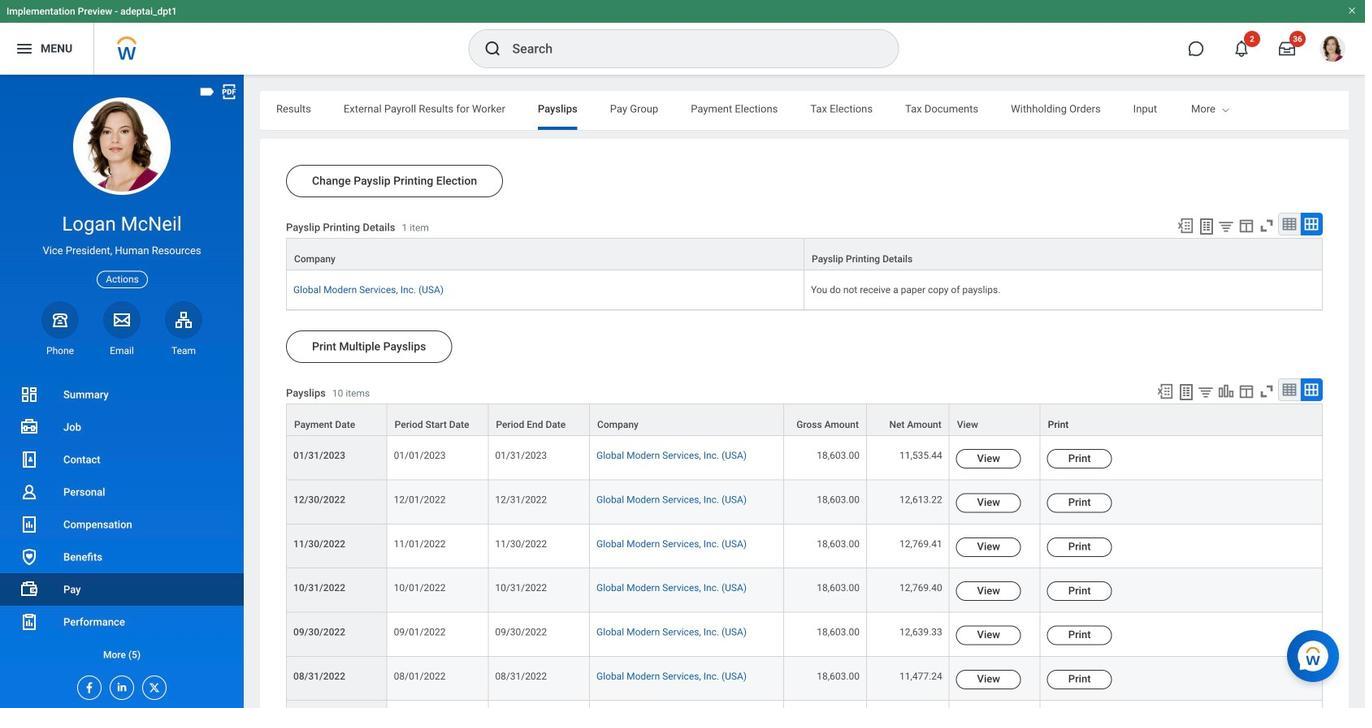 Task type: vqa. For each thing, say whether or not it's contained in the screenshot.
Stacked Bar
no



Task type: describe. For each thing, give the bounding box(es) containing it.
7 row from the top
[[286, 569, 1324, 613]]

job image
[[20, 418, 39, 437]]

expand table image
[[1304, 216, 1320, 233]]

view team image
[[174, 310, 194, 330]]

benefits image
[[20, 548, 39, 568]]

email logan mcneil element
[[103, 345, 141, 358]]

1 cell from the left
[[388, 702, 489, 709]]

2 cell from the left
[[489, 702, 590, 709]]

search image
[[483, 39, 503, 59]]

1 click to view/edit grid preferences image from the top
[[1238, 217, 1256, 235]]

select to filter grid data image for export to worksheets image
[[1218, 218, 1236, 235]]

1 row from the top
[[286, 238, 1324, 272]]

view printable version (pdf) image
[[220, 83, 238, 101]]

compensation image
[[20, 515, 39, 535]]

9 row from the top
[[286, 658, 1324, 702]]

7 cell from the left
[[1041, 702, 1324, 709]]

contact image
[[20, 450, 39, 470]]

expand table image
[[1304, 382, 1320, 398]]

toolbar for tenth row from the bottom of the page
[[1170, 213, 1324, 238]]

pay image
[[20, 581, 39, 600]]

phone image
[[49, 310, 72, 330]]

4 cell from the left
[[785, 702, 868, 709]]

toolbar for 3rd row from the top of the page
[[1150, 379, 1324, 404]]

tag image
[[198, 83, 216, 101]]

fullscreen image
[[1259, 217, 1277, 235]]

export to worksheets image
[[1198, 217, 1217, 237]]

6 cell from the left
[[950, 702, 1041, 709]]



Task type: locate. For each thing, give the bounding box(es) containing it.
export to excel image left export to worksheets image
[[1177, 217, 1195, 235]]

1 vertical spatial click to view/edit grid preferences image
[[1238, 383, 1256, 401]]

table image
[[1282, 216, 1298, 233], [1282, 382, 1298, 398]]

select to filter grid data image
[[1218, 218, 1236, 235], [1198, 384, 1216, 401]]

select to filter grid data image right export to worksheets image
[[1218, 218, 1236, 235]]

close environment banner image
[[1348, 6, 1358, 15]]

banner
[[0, 0, 1366, 75]]

Search Workday  search field
[[513, 31, 866, 67]]

10 row from the top
[[286, 702, 1324, 709]]

list
[[0, 379, 244, 672]]

3 cell from the left
[[590, 702, 785, 709]]

1 horizontal spatial select to filter grid data image
[[1218, 218, 1236, 235]]

0 vertical spatial toolbar
[[1170, 213, 1324, 238]]

table image for expand table icon
[[1282, 382, 1298, 398]]

1 horizontal spatial export to excel image
[[1177, 217, 1195, 235]]

performance image
[[20, 613, 39, 633]]

x image
[[143, 677, 161, 695]]

linkedin image
[[111, 677, 128, 694]]

click to view/edit grid preferences image
[[1238, 217, 1256, 235], [1238, 383, 1256, 401]]

2 click to view/edit grid preferences image from the top
[[1238, 383, 1256, 401]]

mail image
[[112, 310, 132, 330]]

click to view/edit grid preferences image left fullscreen image
[[1238, 217, 1256, 235]]

0 vertical spatial select to filter grid data image
[[1218, 218, 1236, 235]]

personal image
[[20, 483, 39, 502]]

export to excel image left export to worksheets icon
[[1157, 383, 1175, 401]]

3 row from the top
[[286, 404, 1324, 437]]

0 horizontal spatial export to excel image
[[1157, 383, 1175, 401]]

2 table image from the top
[[1282, 382, 1298, 398]]

fullscreen image
[[1259, 383, 1277, 401]]

1 table image from the top
[[1282, 216, 1298, 233]]

1 vertical spatial toolbar
[[1150, 379, 1324, 404]]

1 vertical spatial table image
[[1282, 382, 1298, 398]]

1 vertical spatial select to filter grid data image
[[1198, 384, 1216, 401]]

export to worksheets image
[[1177, 383, 1197, 403]]

cell
[[388, 702, 489, 709], [489, 702, 590, 709], [590, 702, 785, 709], [785, 702, 868, 709], [868, 702, 950, 709], [950, 702, 1041, 709], [1041, 702, 1324, 709]]

summary image
[[20, 385, 39, 405]]

0 vertical spatial table image
[[1282, 216, 1298, 233]]

4 row from the top
[[286, 437, 1324, 481]]

table image left expand table icon
[[1282, 382, 1298, 398]]

2 row from the top
[[286, 271, 1324, 311]]

profile logan mcneil image
[[1320, 36, 1346, 65]]

export to excel image for export to worksheets icon
[[1157, 383, 1175, 401]]

notifications large image
[[1234, 41, 1250, 57]]

navigation pane region
[[0, 75, 244, 709]]

select to filter grid data image for export to worksheets icon
[[1198, 384, 1216, 401]]

5 cell from the left
[[868, 702, 950, 709]]

1 vertical spatial export to excel image
[[1157, 383, 1175, 401]]

row
[[286, 238, 1324, 272], [286, 271, 1324, 311], [286, 404, 1324, 437], [286, 437, 1324, 481], [286, 481, 1324, 525], [286, 525, 1324, 569], [286, 569, 1324, 613], [286, 613, 1324, 658], [286, 658, 1324, 702], [286, 702, 1324, 709]]

inbox large image
[[1280, 41, 1296, 57]]

select to filter grid data image right export to worksheets icon
[[1198, 384, 1216, 401]]

team logan mcneil element
[[165, 345, 202, 358]]

5 row from the top
[[286, 481, 1324, 525]]

row header
[[286, 702, 388, 709]]

tab list
[[260, 91, 1366, 130]]

phone logan mcneil element
[[41, 345, 79, 358]]

export to excel image for export to worksheets image
[[1177, 217, 1195, 235]]

export to excel image
[[1177, 217, 1195, 235], [1157, 383, 1175, 401]]

toolbar
[[1170, 213, 1324, 238], [1150, 379, 1324, 404]]

table image for expand table image
[[1282, 216, 1298, 233]]

column header
[[286, 238, 805, 272]]

click to view/edit grid preferences image left fullscreen icon
[[1238, 383, 1256, 401]]

facebook image
[[78, 677, 96, 695]]

justify image
[[15, 39, 34, 59]]

table image left expand table image
[[1282, 216, 1298, 233]]

0 vertical spatial click to view/edit grid preferences image
[[1238, 217, 1256, 235]]

6 row from the top
[[286, 525, 1324, 569]]

0 horizontal spatial select to filter grid data image
[[1198, 384, 1216, 401]]

8 row from the top
[[286, 613, 1324, 658]]

0 vertical spatial export to excel image
[[1177, 217, 1195, 235]]



